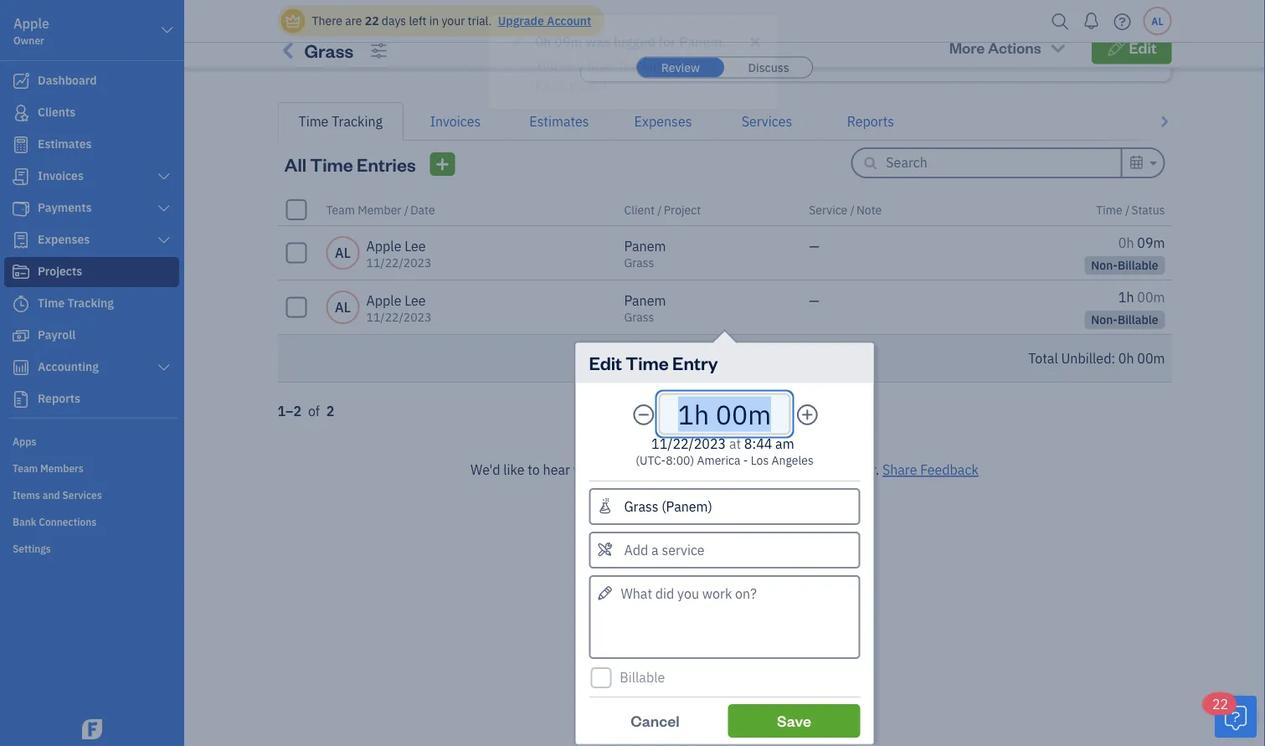 Task type: vqa. For each thing, say whether or not it's contained in the screenshot.
was
yes



Task type: locate. For each thing, give the bounding box(es) containing it.
client image
[[11, 105, 31, 121]]

note link
[[857, 202, 882, 217]]

billable inside the 1h 00m non-billable
[[1118, 312, 1159, 327]]

0 vertical spatial lee
[[405, 237, 426, 255]]

team members image
[[13, 461, 179, 474]]

1 vertical spatial lee
[[405, 292, 426, 309]]

time-
[[587, 57, 620, 74]]

invoices link
[[404, 102, 508, 141]]

0h
[[786, 32, 801, 50], [536, 33, 552, 51], [1119, 234, 1134, 252], [1119, 350, 1134, 367]]

/ left date link
[[404, 202, 409, 217]]

1 vertical spatial —
[[809, 292, 820, 309]]

feedback
[[921, 461, 979, 479]]

2 vertical spatial grass
[[624, 309, 654, 325]]

/
[[404, 202, 409, 217], [658, 202, 662, 217], [851, 202, 855, 217], [1126, 202, 1130, 217]]

edit for edit time entry
[[589, 351, 622, 375]]

timetracking image
[[653, 11, 670, 31]]

utc-
[[640, 453, 666, 468]]

0h inside "0h 09m non-billable"
[[1119, 234, 1134, 252]]

1 vertical spatial apple lee 11/22/2023
[[366, 292, 432, 325]]

0 vertical spatial grass
[[304, 38, 354, 62]]

1 panem grass from the top
[[624, 237, 666, 271]]

-
[[744, 453, 748, 468]]

unbilled inside 0h 00m unbilled time
[[775, 50, 817, 65]]

3 chevron large down image from the top
[[156, 234, 172, 247]]

client
[[624, 202, 655, 217]]

00m for 1h
[[1138, 289, 1165, 306]]

—
[[809, 237, 820, 255], [809, 292, 820, 309]]

0 horizontal spatial in
[[429, 13, 439, 28]]

0 horizontal spatial days
[[382, 13, 406, 28]]

next image
[[1157, 111, 1172, 131]]

1 vertical spatial 11/22/2023
[[366, 309, 432, 325]]

days down calendar icon
[[1082, 32, 1110, 50]]

apple owner
[[13, 15, 49, 47]]

estimate image
[[11, 137, 31, 153]]

1 vertical spatial your
[[573, 461, 600, 479]]

can
[[727, 461, 749, 479]]

1 vertical spatial non-
[[1092, 312, 1118, 327]]

11/22/2023
[[366, 255, 432, 271], [366, 309, 432, 325]]

we'd like to hear your thoughts on how we can make projects better. share feedback
[[471, 461, 979, 479]]

1 vertical spatial in
[[665, 50, 674, 65]]

0h inside 0h 09m was logged for panem. you're a time-tracking guru. keep it up :)
[[536, 33, 552, 51]]

2 panem grass from the top
[[624, 292, 666, 325]]

Duration text field
[[662, 397, 788, 432]]

1 unbilled from the left
[[775, 50, 817, 65]]

1 panem from the top
[[624, 237, 666, 255]]

0 vertical spatial your
[[442, 13, 465, 28]]

service / note
[[809, 202, 882, 217]]

are
[[345, 13, 362, 28]]

status
[[0, 13, 1266, 111]]

1 vertical spatial days
[[1082, 32, 1110, 50]]

2 al from the top
[[335, 299, 351, 316]]

billable inside "0h 09m non-billable"
[[1118, 258, 1159, 273]]

00m right close icon
[[805, 32, 832, 50]]

panem grass up 'edit time entry'
[[624, 292, 666, 325]]

project image
[[11, 264, 31, 281]]

budget
[[677, 50, 714, 65]]

increment timer image
[[796, 401, 819, 428]]

chevron large down image for expense image
[[156, 234, 172, 247]]

billable up 1h
[[1118, 258, 1159, 273]]

3 / from the left
[[851, 202, 855, 217]]

1 vertical spatial 09m
[[1138, 234, 1165, 252]]

los
[[751, 453, 769, 468]]

non-
[[1092, 258, 1118, 273], [1092, 312, 1118, 327]]

0 horizontal spatial unbilled
[[775, 50, 817, 65]]

chevron large down image for invoice icon
[[156, 170, 172, 183]]

non- up the 1h 00m non-billable
[[1092, 258, 1118, 273]]

grass
[[304, 38, 354, 62], [624, 255, 654, 271], [624, 309, 654, 325]]

grass down the client
[[624, 255, 654, 271]]

1 apple lee 11/22/2023 from the top
[[366, 237, 432, 271]]

to
[[528, 461, 540, 479]]

0h down time / status
[[1119, 234, 1134, 252]]

2 lee from the top
[[405, 292, 426, 309]]

unbilled left 'time' at top right
[[775, 50, 817, 65]]

al for 0h
[[335, 244, 351, 262]]

:
[[1112, 350, 1116, 367]]

projects image
[[278, 37, 301, 64]]

2 / from the left
[[658, 202, 662, 217]]

tracking
[[332, 113, 383, 130]]

2 — from the top
[[809, 292, 820, 309]]

0 horizontal spatial your
[[442, 13, 465, 28]]

0 vertical spatial 22
[[365, 13, 379, 28]]

of
[[308, 402, 320, 420]]

hear
[[543, 461, 570, 479]]

at
[[729, 435, 741, 453]]

1 horizontal spatial unbilled
[[896, 50, 938, 65]]

for
[[659, 33, 676, 51]]

1 vertical spatial panem
[[624, 292, 666, 309]]

1 vertical spatial grass
[[624, 255, 654, 271]]

grass down there
[[304, 38, 354, 62]]

2 chevron large down image from the top
[[156, 202, 172, 215]]

0 vertical spatial apple lee 11/22/2023
[[366, 237, 432, 271]]

go to help image
[[1109, 9, 1136, 34]]

non- up total unbilled : 0h 00m on the right of page
[[1092, 312, 1118, 327]]

1 horizontal spatial 22
[[1213, 696, 1229, 713]]

0h inside 0h 00m unbilled time
[[786, 32, 801, 50]]

0h for 0h 00m unbilled time
[[786, 32, 801, 50]]

0 vertical spatial al
[[335, 244, 351, 262]]

/ right the client
[[658, 202, 662, 217]]

0 vertical spatial 00m
[[805, 32, 832, 50]]

1 vertical spatial al
[[335, 299, 351, 316]]

decrement timer image
[[632, 401, 655, 428]]

edit
[[1129, 37, 1157, 57], [589, 351, 622, 375]]

09m down status
[[1138, 234, 1165, 252]]

1 chevron large down image from the top
[[156, 170, 172, 183]]

billable for 00m
[[1118, 312, 1159, 327]]

1 vertical spatial edit
[[589, 351, 622, 375]]

$0
[[934, 31, 952, 51]]

remaining
[[609, 50, 662, 65]]

status
[[1132, 202, 1165, 217]]

close image
[[748, 32, 763, 52]]

4 / from the left
[[1126, 202, 1130, 217]]

0h right close icon
[[786, 32, 801, 50]]

non- inside the 1h 00m non-billable
[[1092, 312, 1118, 327]]

09m inside "0h 09m non-billable"
[[1138, 234, 1165, 252]]

time tracking link
[[278, 102, 404, 141]]

1 11/22/2023 from the top
[[366, 255, 432, 271]]

time right all
[[310, 152, 353, 176]]

apple for 1h
[[366, 292, 402, 309]]

1 vertical spatial 22
[[1213, 696, 1229, 713]]

in left budget
[[665, 50, 674, 65]]

save button
[[728, 704, 861, 738]]

2 billable from the top
[[1118, 312, 1159, 327]]

make
[[752, 461, 785, 479]]

billable
[[1118, 258, 1159, 273], [1118, 312, 1159, 327]]

2 unbilled from the left
[[896, 50, 938, 65]]

panem grass for 1h
[[624, 292, 666, 325]]

invoices
[[430, 113, 481, 130]]

00m inside the 1h 00m non-billable
[[1138, 289, 1165, 306]]

lee for 0h
[[405, 237, 426, 255]]

service link
[[809, 202, 851, 217]]

00m right :
[[1138, 350, 1165, 367]]

apple for 0h
[[366, 237, 402, 255]]

unbilled left "expenses"
[[896, 50, 938, 65]]

/ left status
[[1126, 202, 1130, 217]]

0h for 0h 09m non-billable
[[1119, 234, 1134, 252]]

cancel
[[631, 711, 680, 731]]

billable for 09m
[[1118, 258, 1159, 273]]

2 11/22/2023 from the top
[[366, 309, 432, 325]]

1 vertical spatial apple
[[366, 237, 402, 255]]

1 vertical spatial billable
[[1118, 312, 1159, 327]]

1 vertical spatial 00m
[[1138, 289, 1165, 306]]

09m for 0h 09m was logged for panem. you're a time-tracking guru. keep it up :)
[[555, 33, 583, 51]]

1 horizontal spatial in
[[665, 50, 674, 65]]

expenses link
[[611, 102, 715, 141]]

panem for 0h
[[624, 237, 666, 255]]

1 horizontal spatial edit
[[1129, 37, 1157, 57]]

days inside 8 days until due
[[1082, 32, 1110, 50]]

09m inside 0h 09m was logged for panem. you're a time-tracking guru. keep it up :)
[[555, 33, 583, 51]]

all time entries
[[284, 152, 416, 176]]

share feedback button
[[883, 460, 979, 480]]

0 vertical spatial 09m
[[555, 33, 583, 51]]

panem down the client
[[624, 237, 666, 255]]

22
[[365, 13, 379, 28], [1213, 696, 1229, 713]]

0 vertical spatial panem
[[624, 237, 666, 255]]

panem grass
[[624, 237, 666, 271], [624, 292, 666, 325]]

1 horizontal spatial days
[[1082, 32, 1110, 50]]

projects
[[788, 461, 837, 479]]

owner
[[13, 34, 44, 47]]

a
[[577, 57, 584, 74]]

time
[[299, 113, 329, 130], [310, 152, 353, 176], [1096, 202, 1123, 217], [626, 351, 669, 375]]

0 horizontal spatial 22
[[365, 13, 379, 28]]

0h for 0h 09m was logged for panem. you're a time-tracking guru. keep it up :)
[[536, 33, 552, 51]]

0h down upgrade account link
[[536, 33, 552, 51]]

00m inside 0h 00m unbilled time
[[805, 32, 832, 50]]

22 inside dropdown button
[[1213, 696, 1229, 713]]

0 horizontal spatial 09m
[[555, 33, 583, 51]]

0 vertical spatial non-
[[1092, 258, 1118, 273]]

days
[[382, 13, 406, 28], [1082, 32, 1110, 50]]

1 / from the left
[[404, 202, 409, 217]]

1 — from the top
[[809, 237, 820, 255]]

chevron large down image
[[156, 170, 172, 183], [156, 202, 172, 215], [156, 234, 172, 247], [156, 361, 172, 374]]

2 apple lee 11/22/2023 from the top
[[366, 292, 432, 325]]

report image
[[11, 391, 31, 408]]

— for 1h
[[809, 292, 820, 309]]

09m
[[555, 33, 583, 51], [1138, 234, 1165, 252]]

( utc-8:00 ) america - los angeles
[[636, 453, 814, 468]]

your left trial.
[[442, 13, 465, 28]]

panem grass down the client
[[624, 237, 666, 271]]

time left 'entry'
[[626, 351, 669, 375]]

1h 00m non-billable
[[1092, 289, 1165, 327]]

00m
[[805, 32, 832, 50], [1138, 289, 1165, 306], [1138, 350, 1165, 367]]

2 non- from the top
[[1092, 312, 1118, 327]]

1 horizontal spatial 09m
[[1138, 234, 1165, 252]]

)
[[691, 453, 694, 468]]

1 lee from the top
[[405, 237, 426, 255]]

chevron large down image for payment image
[[156, 202, 172, 215]]

1 al from the top
[[335, 244, 351, 262]]

00m right 1h
[[1138, 289, 1165, 306]]

1 billable from the top
[[1118, 258, 1159, 273]]

0 horizontal spatial edit
[[589, 351, 622, 375]]

non- inside "0h 09m non-billable"
[[1092, 258, 1118, 273]]

2 vertical spatial apple
[[366, 292, 402, 309]]

invoice image
[[11, 168, 31, 185]]

0 vertical spatial panem grass
[[624, 237, 666, 271]]

apple
[[13, 15, 49, 32], [366, 237, 402, 255], [366, 292, 402, 309]]

/ left note link
[[851, 202, 855, 217]]

days left left
[[382, 13, 406, 28]]

like
[[504, 461, 525, 479]]

0 vertical spatial 11/22/2023
[[366, 255, 432, 271]]

non- for 0h
[[1092, 258, 1118, 273]]

09m down account
[[555, 33, 583, 51]]

2 panem from the top
[[624, 292, 666, 309]]

resource center badge image
[[1215, 696, 1257, 738]]

0 vertical spatial apple
[[13, 15, 49, 32]]

better.
[[840, 461, 880, 479]]

total
[[1029, 350, 1058, 367]]

1 horizontal spatial your
[[573, 461, 600, 479]]

it
[[569, 77, 577, 94]]

time left "tracking"
[[299, 113, 329, 130]]

grass up 'edit time entry'
[[624, 309, 654, 325]]

0 vertical spatial billable
[[1118, 258, 1159, 273]]

panem up 'edit time entry'
[[624, 292, 666, 309]]

1 vertical spatial panem grass
[[624, 292, 666, 325]]

billable down 1h
[[1118, 312, 1159, 327]]

status containing 0h 09m was logged for panem.
[[0, 13, 1266, 111]]

0 vertical spatial days
[[382, 13, 406, 28]]

0 vertical spatial in
[[429, 13, 439, 28]]

4 chevron large down image from the top
[[156, 361, 172, 374]]

in
[[429, 13, 439, 28], [665, 50, 674, 65]]

1h
[[1119, 289, 1134, 306]]

1 non- from the top
[[1092, 258, 1118, 273]]

your right hear in the bottom of the page
[[573, 461, 600, 479]]

0 vertical spatial —
[[809, 237, 820, 255]]

0 vertical spatial edit
[[1129, 37, 1157, 57]]

00m for 0h
[[805, 32, 832, 50]]

bank connections image
[[13, 514, 179, 528]]

america
[[697, 453, 741, 468]]

in right left
[[429, 13, 439, 28]]



Task type: describe. For each thing, give the bounding box(es) containing it.
2 vertical spatial 00m
[[1138, 350, 1165, 367]]

09m for 0h 09m non-billable
[[1138, 234, 1165, 252]]

8:00
[[666, 453, 691, 468]]

services link
[[715, 102, 819, 141]]

lee for 1h
[[405, 292, 426, 309]]

until
[[1068, 50, 1091, 65]]

dashboard image
[[11, 73, 31, 90]]

reports link
[[819, 102, 923, 141]]

$0 unbilled expenses
[[896, 31, 991, 65]]

Date in MM/DD/YYYY format text field
[[643, 435, 726, 453]]

5h 51m remaining in budget
[[609, 31, 714, 65]]

we
[[706, 461, 724, 479]]

team
[[326, 202, 355, 217]]

keep
[[536, 77, 566, 94]]

main element
[[0, 0, 226, 746]]

/ for time
[[1126, 202, 1130, 217]]

timer image
[[11, 296, 31, 312]]

apple lee 11/22/2023 for 0h
[[366, 237, 432, 271]]

date link
[[411, 202, 435, 217]]

freshbooks image
[[79, 719, 106, 740]]

apple lee 11/22/2023 for 1h
[[366, 292, 432, 325]]

items and services image
[[13, 487, 179, 501]]

member
[[358, 202, 402, 217]]

Add a service text field
[[591, 534, 859, 567]]

we'd
[[471, 461, 500, 479]]

left
[[409, 13, 427, 28]]

cancel button
[[589, 704, 722, 738]]

calendar image
[[1083, 11, 1099, 31]]

you're
[[536, 57, 573, 74]]

crown image
[[284, 12, 302, 30]]

2
[[326, 402, 334, 420]]

1–2 of 2
[[278, 402, 334, 420]]

was
[[586, 33, 611, 51]]

upgrade
[[498, 13, 544, 28]]

settings image
[[13, 541, 179, 554]]

estimates link
[[508, 102, 611, 141]]

— for 0h
[[809, 237, 820, 255]]

service
[[809, 202, 848, 217]]

trial.
[[468, 13, 492, 28]]

51m
[[657, 31, 688, 51]]

(
[[636, 453, 640, 468]]

logged
[[614, 33, 656, 51]]

entries
[[357, 152, 416, 176]]

grass for 0h
[[624, 255, 654, 271]]

check image
[[509, 32, 524, 52]]

non- for 1h
[[1092, 312, 1118, 327]]

in inside '5h 51m remaining in budget'
[[665, 50, 674, 65]]

how
[[678, 461, 703, 479]]

0h right :
[[1119, 350, 1134, 367]]

note
[[857, 202, 882, 217]]

panem for 1h
[[624, 292, 666, 309]]

panem.
[[679, 33, 726, 51]]

angeles
[[772, 453, 814, 468]]

/ for client
[[658, 202, 662, 217]]

What did you work on? text field
[[589, 575, 861, 659]]

up
[[581, 77, 596, 94]]

upgrade account link
[[495, 13, 592, 28]]

due
[[1094, 50, 1114, 65]]

project link
[[664, 202, 701, 217]]

guru.
[[671, 57, 702, 74]]

panem grass for 0h
[[624, 237, 666, 271]]

1–2
[[278, 402, 302, 420]]

0h 09m was logged for panem. you're a time-tracking guru. keep it up :)
[[536, 33, 726, 94]]

estimates
[[530, 113, 589, 130]]

client / project
[[624, 202, 701, 217]]

apps image
[[13, 434, 179, 447]]

total unbilled : 0h 00m
[[1029, 350, 1165, 367]]

0h 09m non-billable
[[1092, 234, 1165, 273]]

share
[[883, 461, 917, 479]]

Search text field
[[886, 149, 1121, 176]]

payment image
[[11, 200, 31, 217]]

8 days until due
[[1068, 32, 1114, 65]]

save
[[777, 711, 812, 731]]

time left status
[[1096, 202, 1123, 217]]

edit link
[[1092, 30, 1172, 64]]

grass for 1h
[[624, 309, 654, 325]]

11/22/2023 for 0h
[[366, 255, 432, 271]]

Add a client or project text field
[[591, 490, 859, 523]]

apple inside main element
[[13, 15, 49, 32]]

time / status
[[1096, 202, 1165, 217]]

chevron large down image for "chart" 'image'
[[156, 361, 172, 374]]

money image
[[11, 327, 31, 344]]

search image
[[1047, 9, 1074, 34]]

11/22/2023 for 1h
[[366, 309, 432, 325]]

22 button
[[1204, 693, 1257, 738]]

Start Time text field
[[744, 435, 807, 453]]

al for 1h
[[335, 299, 351, 316]]

time link
[[1096, 202, 1126, 217]]

services
[[742, 113, 793, 130]]

pencil image
[[1107, 39, 1126, 56]]

account
[[547, 13, 592, 28]]

time
[[820, 50, 844, 65]]

tracking
[[620, 57, 668, 74]]

expenses
[[634, 113, 692, 130]]

time tracking
[[299, 113, 383, 130]]

date
[[411, 202, 435, 217]]

edit for edit
[[1129, 37, 1157, 57]]

entry
[[673, 351, 718, 375]]

chart image
[[11, 359, 31, 376]]

thoughts
[[603, 461, 657, 479]]

unbilled inside $0 unbilled expenses
[[896, 50, 938, 65]]

expense image
[[11, 232, 31, 249]]

on
[[660, 461, 675, 479]]

there are 22 days left in your trial. upgrade account
[[312, 13, 592, 28]]

expenses
[[941, 50, 991, 65]]

unbilled
[[1062, 350, 1112, 367]]

team member / date
[[326, 202, 435, 217]]

reports
[[847, 113, 895, 130]]

chevron large down image
[[160, 20, 175, 40]]

5h
[[635, 31, 653, 51]]

/ for service
[[851, 202, 855, 217]]

:)
[[599, 77, 608, 94]]

there
[[312, 13, 342, 28]]

project
[[664, 202, 701, 217]]



